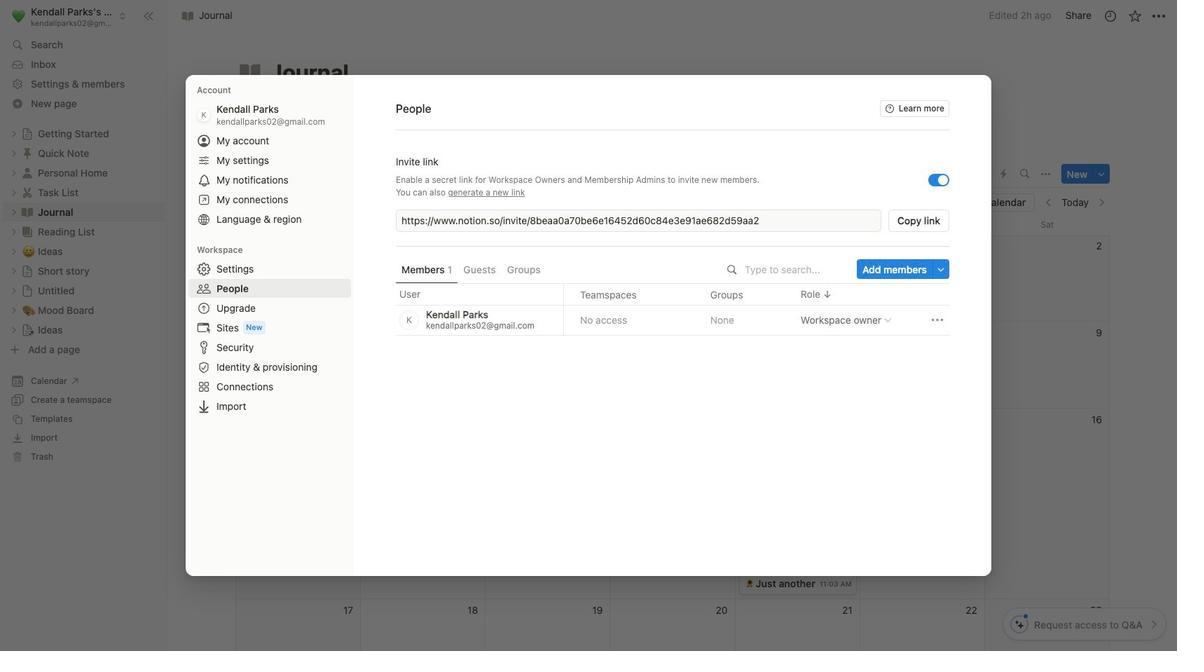 Task type: describe. For each thing, give the bounding box(es) containing it.
next month image
[[1097, 198, 1107, 208]]

favorite image
[[1128, 9, 1142, 23]]

previous month image
[[1044, 198, 1054, 208]]

💚 image
[[12, 7, 25, 25]]

change page icon image
[[238, 60, 263, 85]]



Task type: locate. For each thing, give the bounding box(es) containing it.
None text field
[[402, 214, 879, 228]]

🌻 image
[[745, 578, 754, 589]]

tab list
[[235, 160, 933, 188]]

close sidebar image
[[143, 10, 154, 21]]

type to search... image
[[728, 265, 737, 275]]

Type to search... text field
[[745, 264, 847, 275]]

updates image
[[1103, 9, 1118, 23]]

create and view automations image
[[1001, 169, 1007, 179]]



Task type: vqa. For each thing, say whether or not it's contained in the screenshot.
Tab List
yes



